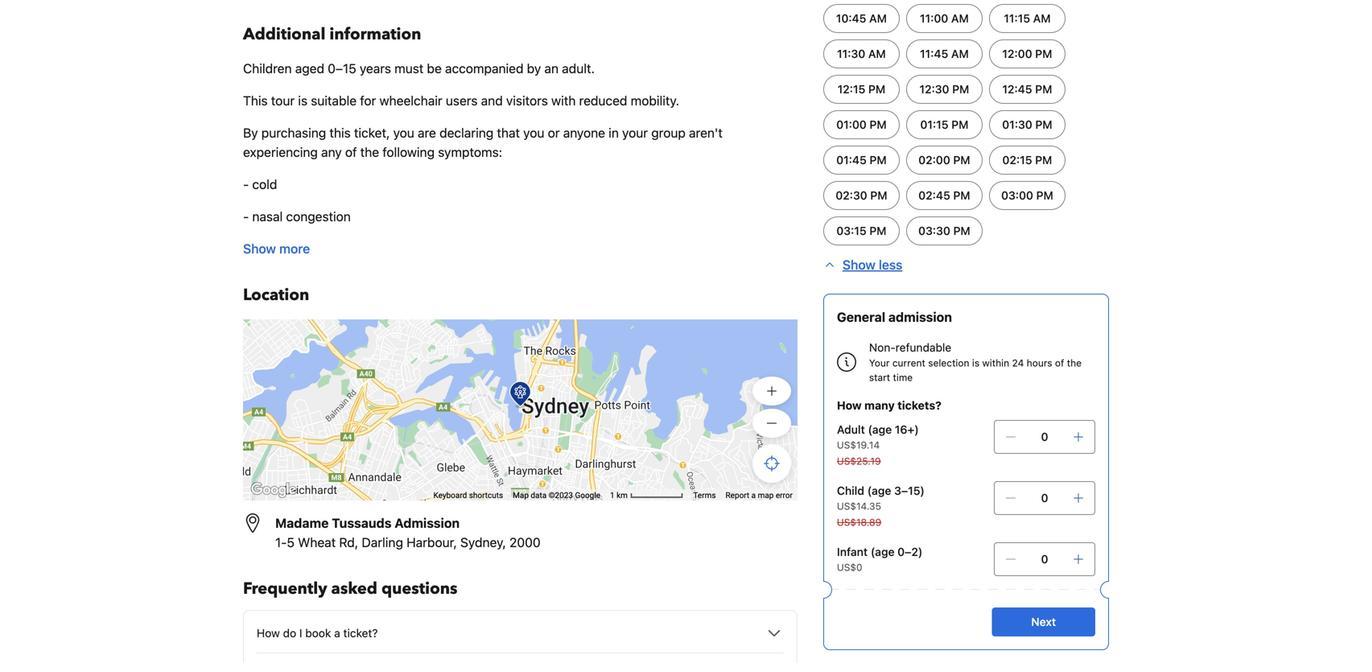 Task type: vqa. For each thing, say whether or not it's contained in the screenshot.
leftmost GENIUS
no



Task type: locate. For each thing, give the bounding box(es) containing it.
of
[[345, 144, 357, 160], [1055, 357, 1064, 369]]

1 vertical spatial -
[[243, 209, 249, 224]]

1 horizontal spatial the
[[1067, 357, 1082, 369]]

0 for infant (age 0–2)
[[1041, 553, 1048, 566]]

(age down many
[[868, 423, 892, 436]]

child (age 3–15) us$14.35
[[837, 484, 925, 512]]

infant
[[837, 545, 868, 559]]

pm right 02:15
[[1035, 153, 1052, 167]]

03:30 pm
[[918, 224, 970, 237]]

by purchasing this ticket, you are declaring that you or anyone in your group aren't experiencing any of the following symptoms:
[[243, 125, 723, 160]]

(age inside child (age 3–15) us$14.35
[[867, 484, 891, 497]]

refundable
[[896, 341, 952, 354]]

ticket,
[[354, 125, 390, 140]]

1 horizontal spatial of
[[1055, 357, 1064, 369]]

02:45
[[918, 189, 950, 202]]

2 vertical spatial 0
[[1041, 553, 1048, 566]]

1 horizontal spatial you
[[523, 125, 544, 140]]

general admission
[[837, 309, 952, 325]]

madame tussauds admission 1-5 wheat rd, darling harbour, sydney, 2000
[[275, 515, 541, 550]]

a
[[751, 491, 756, 500], [334, 627, 340, 640]]

is
[[298, 93, 307, 108], [972, 357, 980, 369]]

02:15
[[1002, 153, 1032, 167]]

show for show less
[[843, 257, 876, 272]]

0 horizontal spatial show
[[243, 241, 276, 256]]

or
[[548, 125, 560, 140]]

pm for 12:45 pm
[[1035, 82, 1052, 96]]

pm right 01:15
[[951, 118, 969, 131]]

pm right 01:00
[[870, 118, 887, 131]]

children aged 0–15 years must be accompanied by an adult.
[[243, 61, 595, 76]]

how do i book a ticket?
[[257, 627, 378, 640]]

nasal
[[252, 209, 283, 224]]

pm right 03:30
[[953, 224, 970, 237]]

how up the adult
[[837, 399, 862, 412]]

how left do
[[257, 627, 280, 640]]

(age inside infant (age 0–2) us$0
[[871, 545, 895, 559]]

2 vertical spatial (age
[[871, 545, 895, 559]]

you
[[393, 125, 414, 140], [523, 125, 544, 140]]

show down nasal on the left top of page
[[243, 241, 276, 256]]

map region
[[243, 320, 798, 501]]

1 km button
[[605, 489, 688, 501]]

pm for 03:15 pm
[[869, 224, 887, 237]]

2 - from the top
[[243, 209, 249, 224]]

pm right 12:30
[[952, 82, 969, 96]]

1 0 from the top
[[1041, 430, 1048, 443]]

1 vertical spatial the
[[1067, 357, 1082, 369]]

start
[[869, 372, 890, 383]]

0 vertical spatial of
[[345, 144, 357, 160]]

pm right 12:00
[[1035, 47, 1052, 60]]

of right hours
[[1055, 357, 1064, 369]]

- left cold
[[243, 177, 249, 192]]

0 horizontal spatial a
[[334, 627, 340, 640]]

1 vertical spatial 0
[[1041, 491, 1048, 505]]

a left map
[[751, 491, 756, 500]]

how
[[837, 399, 862, 412], [257, 627, 280, 640]]

pm right 01:30
[[1035, 118, 1052, 131]]

how for how many tickets?
[[837, 399, 862, 412]]

map
[[513, 491, 529, 500]]

rd,
[[339, 535, 358, 550]]

am for 11:15 am
[[1033, 12, 1051, 25]]

0 horizontal spatial you
[[393, 125, 414, 140]]

show left less
[[843, 257, 876, 272]]

0 vertical spatial how
[[837, 399, 862, 412]]

a right book
[[334, 627, 340, 640]]

the down 'ticket,'
[[360, 144, 379, 160]]

an
[[544, 61, 559, 76]]

0 vertical spatial show
[[243, 241, 276, 256]]

03:15
[[836, 224, 867, 237]]

0
[[1041, 430, 1048, 443], [1041, 491, 1048, 505], [1041, 553, 1048, 566]]

current
[[892, 357, 925, 369]]

pm for 12:15 pm
[[868, 82, 885, 96]]

11:30 am
[[837, 47, 886, 60]]

aged
[[295, 61, 324, 76]]

(age for child
[[867, 484, 891, 497]]

12:15 pm
[[838, 82, 885, 96]]

suitable
[[311, 93, 357, 108]]

12:00
[[1002, 47, 1032, 60]]

madame
[[275, 515, 329, 531]]

3–15)
[[894, 484, 925, 497]]

(age for adult
[[868, 423, 892, 436]]

am right 11:30 on the right top
[[868, 47, 886, 60]]

0 vertical spatial -
[[243, 177, 249, 192]]

1 horizontal spatial how
[[837, 399, 862, 412]]

the right hours
[[1067, 357, 1082, 369]]

your
[[622, 125, 648, 140]]

darling
[[362, 535, 403, 550]]

pm right '03:00'
[[1036, 189, 1053, 202]]

of inside by purchasing this ticket, you are declaring that you or anyone in your group aren't experiencing any of the following symptoms:
[[345, 144, 357, 160]]

pm right the 12:15
[[868, 82, 885, 96]]

child
[[837, 484, 864, 497]]

and
[[481, 93, 503, 108]]

show for show more
[[243, 241, 276, 256]]

years
[[360, 61, 391, 76]]

(age left 0–2)
[[871, 545, 895, 559]]

0 horizontal spatial how
[[257, 627, 280, 640]]

hours
[[1027, 357, 1052, 369]]

(age inside adult (age 16+) us$19.14
[[868, 423, 892, 436]]

am right "11:45"
[[951, 47, 969, 60]]

am right 11:00
[[951, 12, 969, 25]]

keyboard
[[433, 491, 467, 500]]

you left or
[[523, 125, 544, 140]]

pm right 02:00
[[953, 153, 970, 167]]

is left the within
[[972, 357, 980, 369]]

16+)
[[895, 423, 919, 436]]

show
[[243, 241, 276, 256], [843, 257, 876, 272]]

of right any
[[345, 144, 357, 160]]

adult
[[837, 423, 865, 436]]

1 horizontal spatial a
[[751, 491, 756, 500]]

2 0 from the top
[[1041, 491, 1048, 505]]

map data ©2023 google
[[513, 491, 600, 500]]

1 vertical spatial a
[[334, 627, 340, 640]]

02:15 pm
[[1002, 153, 1052, 167]]

0 horizontal spatial is
[[298, 93, 307, 108]]

am right 11:15
[[1033, 12, 1051, 25]]

pm right 03:15
[[869, 224, 887, 237]]

less
[[879, 257, 903, 272]]

01:15
[[920, 118, 949, 131]]

you up the following
[[393, 125, 414, 140]]

1 vertical spatial how
[[257, 627, 280, 640]]

pm right 02:30
[[870, 189, 887, 202]]

1 vertical spatial (age
[[867, 484, 891, 497]]

additional
[[243, 23, 325, 45]]

02:00
[[918, 153, 950, 167]]

admission
[[395, 515, 460, 531]]

cold
[[252, 177, 277, 192]]

pm
[[1035, 47, 1052, 60], [868, 82, 885, 96], [952, 82, 969, 96], [1035, 82, 1052, 96], [870, 118, 887, 131], [951, 118, 969, 131], [1035, 118, 1052, 131], [870, 153, 887, 167], [953, 153, 970, 167], [1035, 153, 1052, 167], [870, 189, 887, 202], [953, 189, 970, 202], [1036, 189, 1053, 202], [869, 224, 887, 237], [953, 224, 970, 237]]

©2023
[[549, 491, 573, 500]]

0 horizontal spatial the
[[360, 144, 379, 160]]

1 vertical spatial is
[[972, 357, 980, 369]]

am right 10:45
[[869, 12, 887, 25]]

non-refundable your current selection is within 24 hours of the start time
[[869, 341, 1082, 383]]

how inside dropdown button
[[257, 627, 280, 640]]

general
[[837, 309, 885, 325]]

map
[[758, 491, 774, 500]]

is right tour
[[298, 93, 307, 108]]

report
[[726, 491, 749, 500]]

frequently asked questions
[[243, 578, 458, 600]]

- for - cold
[[243, 177, 249, 192]]

pm for 02:30 pm
[[870, 189, 887, 202]]

12:30 pm
[[919, 82, 969, 96]]

1 vertical spatial show
[[843, 257, 876, 272]]

- left nasal on the left top of page
[[243, 209, 249, 224]]

tussauds
[[332, 515, 392, 531]]

02:30
[[836, 189, 867, 202]]

information
[[330, 23, 421, 45]]

0 vertical spatial 0
[[1041, 430, 1048, 443]]

0 horizontal spatial of
[[345, 144, 357, 160]]

01:00
[[836, 118, 867, 131]]

1 horizontal spatial show
[[843, 257, 876, 272]]

0 vertical spatial the
[[360, 144, 379, 160]]

1 vertical spatial of
[[1055, 357, 1064, 369]]

03:00 pm
[[1001, 189, 1053, 202]]

1 horizontal spatial is
[[972, 357, 980, 369]]

google
[[575, 491, 600, 500]]

questions
[[381, 578, 458, 600]]

pm right 12:45
[[1035, 82, 1052, 96]]

1-
[[275, 535, 287, 550]]

(age up us$14.35
[[867, 484, 891, 497]]

tour
[[271, 93, 295, 108]]

pm for 01:45 pm
[[870, 153, 887, 167]]

pm for 03:30 pm
[[953, 224, 970, 237]]

0 vertical spatial (age
[[868, 423, 892, 436]]

pm right the 01:45
[[870, 153, 887, 167]]

1 - from the top
[[243, 177, 249, 192]]

3 0 from the top
[[1041, 553, 1048, 566]]

12:45
[[1002, 82, 1032, 96]]

12:45 pm
[[1002, 82, 1052, 96]]

pm right 02:45
[[953, 189, 970, 202]]

pm for 12:00 pm
[[1035, 47, 1052, 60]]

02:30 pm
[[836, 189, 887, 202]]



Task type: describe. For each thing, give the bounding box(es) containing it.
am for 11:30 am
[[868, 47, 886, 60]]

02:00 pm
[[918, 153, 970, 167]]

non-
[[869, 341, 896, 354]]

purchasing
[[261, 125, 326, 140]]

- cold
[[243, 177, 277, 192]]

of inside non-refundable your current selection is within 24 hours of the start time
[[1055, 357, 1064, 369]]

12:30
[[919, 82, 949, 96]]

wheat
[[298, 535, 336, 550]]

01:45 pm
[[836, 153, 887, 167]]

infant (age 0–2) us$0
[[837, 545, 923, 573]]

pm for 03:00 pm
[[1036, 189, 1053, 202]]

am for 11:45 am
[[951, 47, 969, 60]]

0 for child (age 3–15)
[[1041, 491, 1048, 505]]

11:00
[[920, 12, 948, 25]]

asked
[[331, 578, 377, 600]]

us$18.89
[[837, 517, 881, 528]]

users
[[446, 93, 478, 108]]

01:00 pm
[[836, 118, 887, 131]]

am for 11:00 am
[[951, 12, 969, 25]]

0–15
[[328, 61, 356, 76]]

us$25.19
[[837, 456, 881, 467]]

km
[[617, 491, 628, 500]]

am for 10:45 am
[[869, 12, 887, 25]]

do
[[283, 627, 296, 640]]

01:30
[[1002, 118, 1032, 131]]

symptoms:
[[438, 144, 502, 160]]

the inside by purchasing this ticket, you are declaring that you or anyone in your group aren't experiencing any of the following symptoms:
[[360, 144, 379, 160]]

- for - nasal congestion
[[243, 209, 249, 224]]

this
[[243, 93, 268, 108]]

book
[[305, 627, 331, 640]]

0 vertical spatial is
[[298, 93, 307, 108]]

experiencing
[[243, 144, 318, 160]]

are
[[418, 125, 436, 140]]

2000
[[509, 535, 541, 550]]

2 you from the left
[[523, 125, 544, 140]]

i
[[299, 627, 302, 640]]

adult.
[[562, 61, 595, 76]]

many
[[864, 399, 895, 412]]

that
[[497, 125, 520, 140]]

a inside dropdown button
[[334, 627, 340, 640]]

adult (age 16+) us$19.14
[[837, 423, 919, 451]]

11:15 am
[[1004, 12, 1051, 25]]

frequently
[[243, 578, 327, 600]]

pm for 12:30 pm
[[952, 82, 969, 96]]

us$0
[[837, 562, 862, 573]]

report a map error
[[726, 491, 793, 500]]

harbour,
[[407, 535, 457, 550]]

tickets?
[[898, 399, 942, 412]]

01:45
[[836, 153, 867, 167]]

1 km
[[610, 491, 630, 500]]

location
[[243, 284, 309, 306]]

0 vertical spatial a
[[751, 491, 756, 500]]

accompanied
[[445, 61, 524, 76]]

congestion
[[286, 209, 351, 224]]

terms link
[[693, 491, 716, 500]]

show less button
[[823, 255, 903, 274]]

pm for 02:45 pm
[[953, 189, 970, 202]]

with
[[551, 93, 576, 108]]

in
[[609, 125, 619, 140]]

24
[[1012, 357, 1024, 369]]

show less
[[843, 257, 903, 272]]

how for how do i book a ticket?
[[257, 627, 280, 640]]

group
[[651, 125, 686, 140]]

reduced
[[579, 93, 627, 108]]

this
[[329, 125, 351, 140]]

terms
[[693, 491, 716, 500]]

03:30
[[918, 224, 950, 237]]

additional information
[[243, 23, 421, 45]]

for
[[360, 93, 376, 108]]

this tour is suitable for wheelchair users and visitors with reduced mobility.
[[243, 93, 679, 108]]

visitors
[[506, 93, 548, 108]]

is inside non-refundable your current selection is within 24 hours of the start time
[[972, 357, 980, 369]]

google image
[[247, 480, 300, 501]]

pm for 01:30 pm
[[1035, 118, 1052, 131]]

anyone
[[563, 125, 605, 140]]

10:45
[[836, 12, 866, 25]]

next button
[[992, 608, 1095, 637]]

12:15
[[838, 82, 865, 96]]

more
[[279, 241, 310, 256]]

pm for 02:15 pm
[[1035, 153, 1052, 167]]

(age for infant
[[871, 545, 895, 559]]

pm for 02:00 pm
[[953, 153, 970, 167]]

pm for 01:15 pm
[[951, 118, 969, 131]]

your
[[869, 357, 890, 369]]

error
[[776, 491, 793, 500]]

by
[[527, 61, 541, 76]]

children
[[243, 61, 292, 76]]

by
[[243, 125, 258, 140]]

the inside non-refundable your current selection is within 24 hours of the start time
[[1067, 357, 1082, 369]]

11:15
[[1004, 12, 1030, 25]]

pm for 01:00 pm
[[870, 118, 887, 131]]

us$14.35
[[837, 501, 881, 512]]

11:00 am
[[920, 12, 969, 25]]

01:30 pm
[[1002, 118, 1052, 131]]

1 you from the left
[[393, 125, 414, 140]]

data
[[531, 491, 547, 500]]

show more
[[243, 241, 310, 256]]

keyboard shortcuts
[[433, 491, 503, 500]]

0 for adult (age 16+)
[[1041, 430, 1048, 443]]



